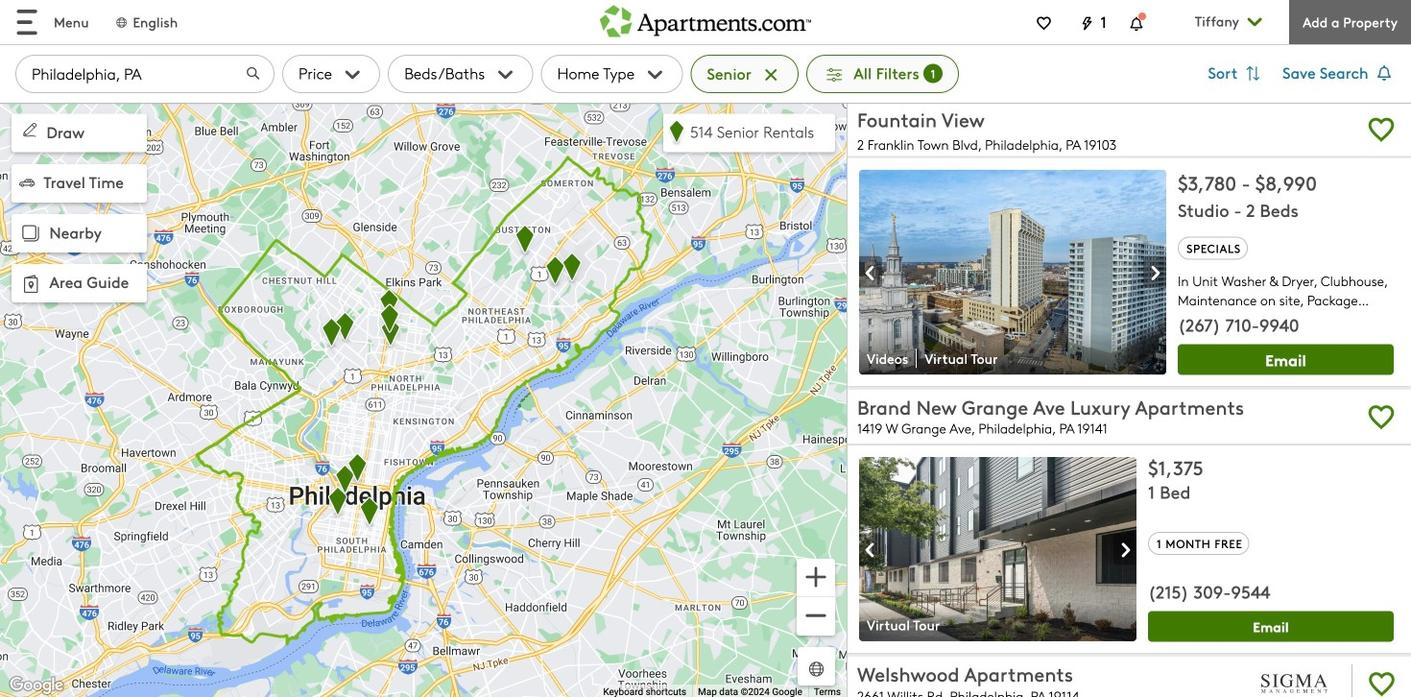 Task type: describe. For each thing, give the bounding box(es) containing it.
0 vertical spatial margin image
[[19, 175, 35, 190]]

1 vertical spatial margin image
[[17, 271, 44, 298]]

building photo - fountain view image
[[860, 170, 1167, 375]]

1 vertical spatial margin image
[[17, 220, 44, 247]]



Task type: locate. For each thing, give the bounding box(es) containing it.
0 vertical spatial margin image
[[19, 120, 40, 141]]

sigma management co., inc image
[[1249, 661, 1341, 697]]

margin image
[[19, 175, 35, 190], [17, 220, 44, 247]]

Location or Point of Interest text field
[[15, 55, 275, 93]]

placard image image
[[860, 257, 883, 289], [1144, 257, 1167, 289], [860, 535, 883, 566], [1114, 535, 1137, 566]]

margin image
[[19, 120, 40, 141], [17, 271, 44, 298]]

google image
[[5, 673, 68, 697]]

building photo - brand new grange ave luxury apartments image
[[860, 457, 1137, 642]]

satellite view image
[[806, 658, 828, 680]]

map region
[[0, 102, 847, 697]]

apartments.com logo image
[[600, 0, 812, 37]]



Task type: vqa. For each thing, say whether or not it's contained in the screenshot.
Sigma Management Co., Inc Image
yes



